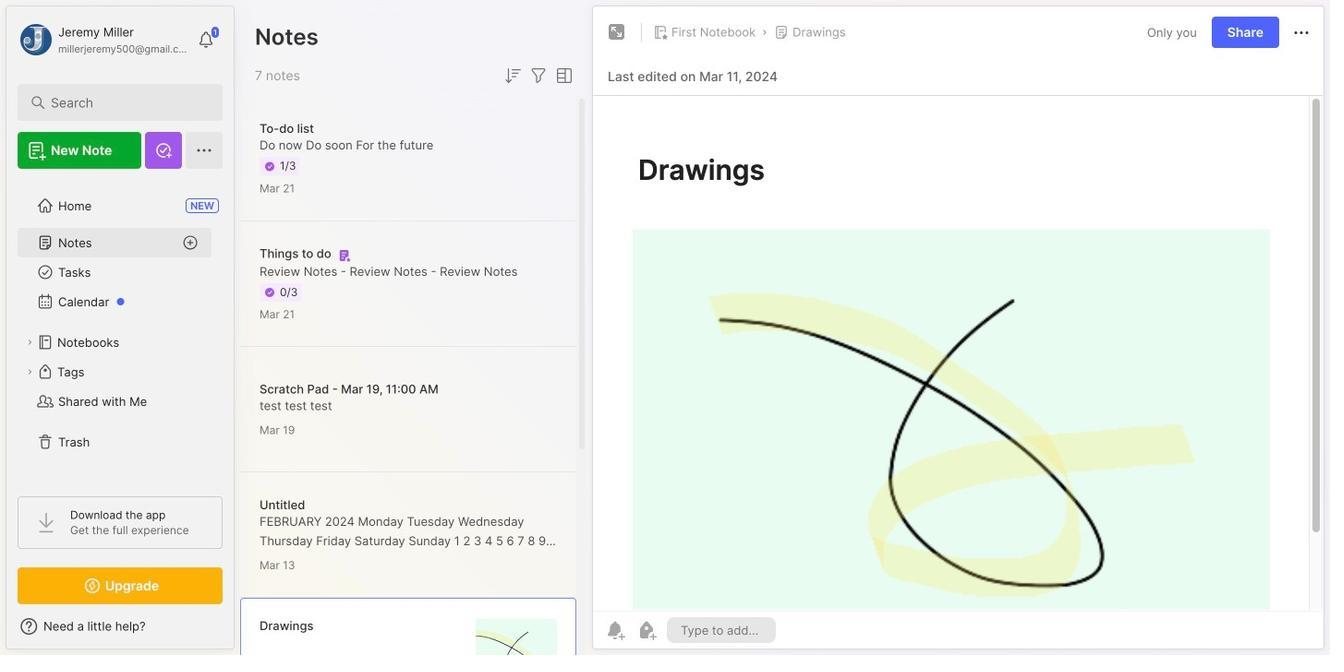 Task type: locate. For each thing, give the bounding box(es) containing it.
expand notebooks image
[[24, 337, 35, 348]]

Note Editor text field
[[593, 95, 1324, 612]]

Account field
[[18, 21, 188, 58]]

tree
[[6, 180, 234, 480]]

add a reminder image
[[604, 620, 626, 642]]

Add tag field
[[679, 623, 764, 639]]

add tag image
[[636, 620, 658, 642]]

note window element
[[592, 6, 1325, 655]]

expand note image
[[606, 21, 628, 43]]

none search field inside main element
[[51, 91, 198, 114]]

expand tags image
[[24, 367, 35, 378]]

None search field
[[51, 91, 198, 114]]

More actions field
[[1291, 21, 1313, 44]]

tree inside main element
[[6, 180, 234, 480]]

main element
[[0, 0, 240, 656]]



Task type: describe. For each thing, give the bounding box(es) containing it.
View options field
[[550, 65, 576, 87]]

click to collapse image
[[233, 622, 247, 644]]

add filters image
[[528, 65, 550, 87]]

Search text field
[[51, 94, 198, 112]]

WHAT'S NEW field
[[6, 612, 234, 642]]

Add filters field
[[528, 65, 550, 87]]

more actions image
[[1291, 22, 1313, 44]]

Sort options field
[[502, 65, 524, 87]]



Task type: vqa. For each thing, say whether or not it's contained in the screenshot.
ADD TAG icon
yes



